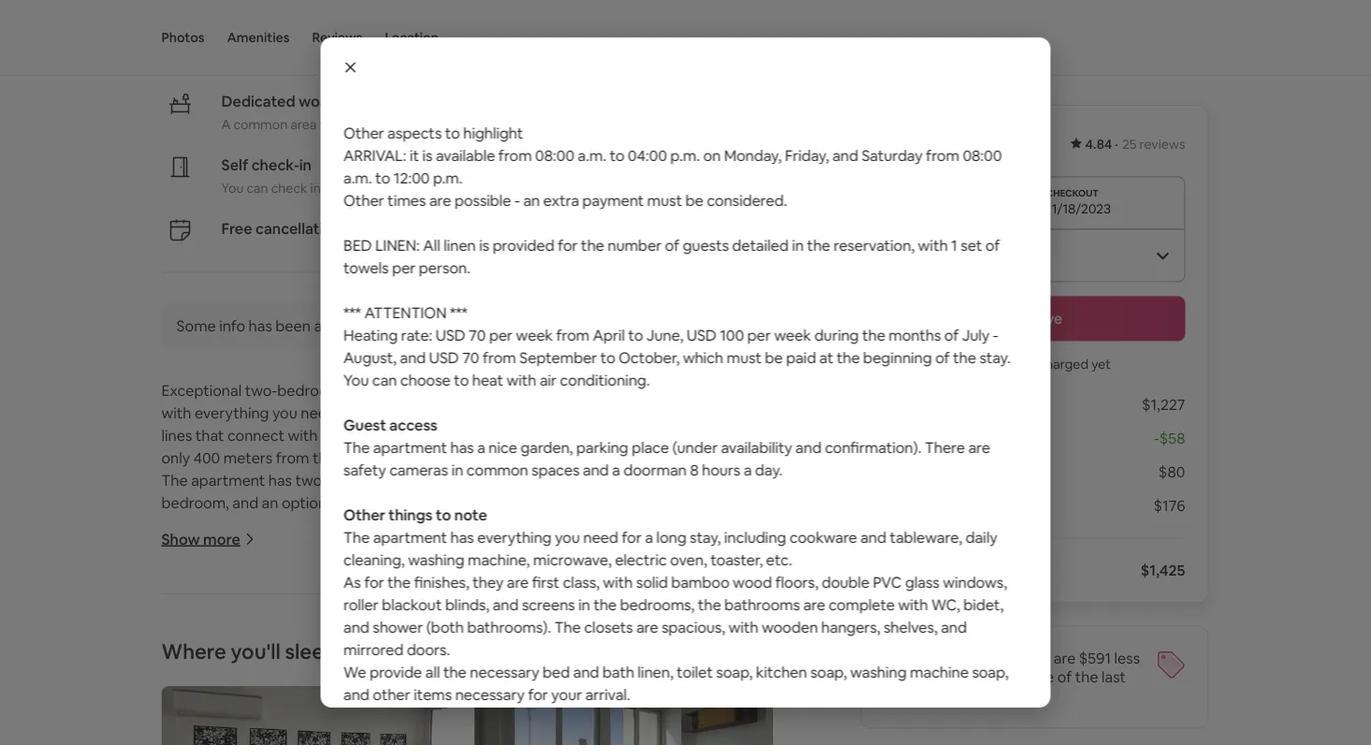 Task type: vqa. For each thing, say whether or not it's contained in the screenshot.
roller
yes



Task type: locate. For each thing, give the bounding box(es) containing it.
0 horizontal spatial p.m.
[[433, 168, 462, 187]]

common down the nice
[[466, 460, 528, 479]]

other for other things to note the apartment has everything you need for a long stay, including cookware and tableware, daily cleaning,  washing machine, microwave, electric oven, toaster, etc. as for the finishes, they are first class, with solid bamboo wood floors, double pvc glass windows, roller blackout blinds, and screens in the bedrooms, the bathrooms are complete with wc, bidet, and shower (both bathrooms). the closets are spacious, with wooden hangers, shelves, and mirrored doors. we provide all the necessary bed and bath linen, toilet soap, kitchen soap, washing machine soap, and other items necessary for your arrival.
[[343, 505, 385, 524]]

must inside other aspects to highlight arrival: it is available from 08:00 a.m. to 04:00 p.m. on monday, friday, and saturday from 08:00 a.m. to 12:00 p.m. other times are possible - an extra payment must be considered.
[[647, 190, 682, 210]]

1 horizontal spatial residential
[[593, 404, 664, 423]]

1 vertical spatial before
[[922, 561, 970, 580]]

august,
[[343, 348, 396, 367]]

1 horizontal spatial two
[[469, 56, 496, 75]]

be right won't
[[1020, 356, 1036, 373]]

p.m. right 04:00
[[670, 146, 700, 165]]

please
[[605, 583, 649, 602]]

0 horizontal spatial which
[[440, 448, 480, 468]]

two up optional
[[295, 471, 322, 490]]

0 vertical spatial long
[[374, 404, 404, 423]]

2 left bedrooms at the top left of the page
[[229, 18, 238, 37]]

2 horizontal spatial 2
[[378, 18, 387, 37]]

be inside the space is for three people, but an additional bed (plus bed sheets and towels) can be added for a fourth guest without additional costs.
[[744, 673, 762, 692]]

additional
[[415, 673, 483, 692], [390, 696, 459, 715]]

0 vertical spatial need
[[301, 404, 336, 423]]

and inside the space is for three people, but an additional bed (plus bed sheets and towels) can be added for a fourth guest without additional costs.
[[633, 673, 659, 692]]

saturdays
[[733, 11, 801, 30]]

1 horizontal spatial on
[[456, 219, 474, 238]]

1 vertical spatial common
[[466, 460, 528, 479]]

1 vertical spatial washing
[[850, 662, 906, 681]]

is inside this apartment is located on the third floor of this comfortable building. air conditioning and heating with radiators in all rooms (optional, please ask for winter season rates), good internet with wi-fi, doorman. small pets are welcome!
[[270, 561, 280, 580]]

0 vertical spatial necessary
[[469, 662, 539, 681]]

payment
[[582, 190, 644, 210]]

08:00 down working.
[[535, 146, 574, 165]]

which inside the "exceptional two-bedroom apartment in a high-end residential building. everything is new with everything you need for a long stay. located in a beautiful residential area, with bus lines that connect with the entire city. ideal to relax and take walks along the coast that is only 400 meters from the quiet building, which has a front garden with large trees. the apartment has two bathrooms, a laundry terrace, a large balcony in the main bedroom, and an optional garage."
[[440, 448, 480, 468]]

25 right oct
[[507, 219, 524, 238]]

in right cameras
[[451, 460, 463, 479]]

building.
[[588, 381, 647, 400], [594, 561, 652, 580]]

all up items
[[425, 662, 440, 681]]

air
[[161, 583, 181, 602]]

friday
[[659, 11, 700, 30]]

1 vertical spatial need
[[583, 527, 618, 547]]

common inside dedicated workspace a common area with wifi that's well-suited for working.
[[234, 116, 288, 133]]

1 horizontal spatial long
[[656, 527, 686, 547]]

0 horizontal spatial at
[[452, 56, 466, 75]]

washing up 'finishes,'
[[408, 550, 464, 569]]

for right "suited"
[[478, 116, 495, 133]]

oct
[[477, 219, 504, 238]]

person.
[[419, 258, 470, 277]]

2 left beds
[[322, 18, 331, 37]]

residential up beautiful
[[514, 381, 585, 400]]

access
[[389, 415, 437, 434]]

1 vertical spatial building.
[[594, 561, 652, 580]]

an inside the space is for three people, but an additional bed (plus bed sheets and towels) can be added for a fourth guest without additional costs.
[[395, 673, 412, 692]]

linen,
[[637, 662, 673, 681]]

are inside "guest access the apartment has a nice garden, parking place (under availability and confirmation). there are safety cameras in common spaces and a doorman 8 hours a day."
[[968, 438, 990, 457]]

more
[[203, 529, 240, 549]]

the up blackout
[[387, 572, 410, 592]]

they
[[472, 572, 503, 592]]

the inside the space is for three people, but an additional bed (plus bed sheets and towels) can be added for a fourth guest without additional costs.
[[161, 673, 188, 692]]

to left 4
[[479, 11, 494, 30]]

new
[[741, 381, 770, 400]]

1 vertical spatial an
[[262, 493, 278, 513]]

and down rate:
[[400, 348, 426, 367]]

2 vertical spatial an
[[395, 673, 412, 692]]

free
[[221, 219, 252, 238]]

0 vertical spatial all
[[472, 583, 486, 602]]

2 horizontal spatial soap,
[[972, 662, 1008, 681]]

additional down provide
[[390, 696, 459, 715]]

everything inside the "exceptional two-bedroom apartment in a high-end residential building. everything is new with everything you need for a long stay. located in a beautiful residential area, with bus lines that connect with the entire city. ideal to relax and take walks along the coast that is only 400 meters from the quiet building, which has a front garden with large trees. the apartment has two bathrooms, a laundry terrace, a large balcony in the main bedroom, and an optional garage."
[[195, 404, 269, 423]]

the down bamboo
[[698, 595, 721, 614]]

1 horizontal spatial show
[[487, 316, 526, 336]]

is inside the space is for three people, but an additional bed (plus bed sheets and towels) can be added for a fourth guest without additional costs.
[[235, 673, 246, 692]]

three inside the space is for three people, but an additional bed (plus bed sheets and towels) can be added for a fourth guest without additional costs.
[[272, 673, 309, 692]]

machine,
[[467, 550, 530, 569]]

week
[[516, 325, 553, 344], [774, 325, 811, 344]]

1 08:00 from the left
[[535, 146, 574, 165]]

at right location button at top left
[[452, 56, 466, 75]]

all down this
[[472, 583, 486, 602]]

show left original
[[487, 316, 526, 336]]

3 soap, from the left
[[972, 662, 1008, 681]]

apartment down access
[[373, 438, 447, 457]]

other for other aspects to highlight arrival: it is available from 08:00 a.m. to 04:00 p.m. on monday, friday, and saturday from 08:00 a.m. to 12:00 p.m. other times are possible - an extra payment must be considered.
[[343, 123, 384, 142]]

you
[[272, 404, 297, 423], [555, 527, 580, 547]]

0 vertical spatial show
[[487, 316, 526, 336]]

1 horizontal spatial at
[[819, 348, 833, 367]]

from inside the "exceptional two-bedroom apartment in a high-end residential building. everything is new with everything you need for a long stay. located in a beautiful residential area, with bus lines that connect with the entire city. ideal to relax and take walks along the coast that is only 400 meters from the quiet building, which has a front garden with large trees. the apartment has two bathrooms, a laundry terrace, a large balcony in the main bedroom, and an optional garage."
[[276, 448, 309, 468]]

floor
[[422, 561, 455, 580]]

linen:
[[375, 235, 419, 255]]

some
[[176, 316, 216, 336]]

1 vertical spatial three
[[272, 673, 309, 692]]

1 vertical spatial large
[[542, 471, 577, 490]]

apartment inside this apartment is located on the third floor of this comfortable building. air conditioning and heating with radiators in all rooms (optional, please ask for winter season rates), good internet with wi-fi, doorman. small pets are welcome!
[[193, 561, 267, 580]]

2 that from the left
[[727, 426, 755, 445]]

per inside bed linen: all linen is provided for the number of guests detailed in the reservation, with 1 set of towels per person.
[[392, 258, 415, 277]]

for up the electric
[[621, 527, 641, 547]]

0 vertical spatial must
[[647, 190, 682, 210]]

other things to note the apartment has everything you need for a long stay, including cookware and tableware, daily cleaning,  washing machine, microwave, electric oven, toaster, etc. as for the finishes, they are first class, with solid bamboo wood floors, double pvc glass windows, roller blackout blinds, and screens in the bedrooms, the bathrooms are complete with wc, bidet, and shower (both bathrooms). the closets are spacious, with wooden hangers, shelves, and mirrored doors. we provide all the necessary bed and bath linen, toilet soap, kitchen soap, washing machine soap, and other items necessary for your arrival.
[[343, 505, 1008, 704]]

fabrizio jorge is a superhost. learn more about fabrizio jorge. image
[[721, 0, 773, 39], [721, 0, 773, 39]]

0 horizontal spatial before
[[344, 219, 392, 238]]

0 horizontal spatial washing
[[408, 550, 464, 569]]

0 vertical spatial which
[[683, 348, 723, 367]]

with
[[320, 116, 346, 133], [324, 179, 350, 196], [918, 235, 948, 255], [506, 370, 536, 389], [161, 404, 191, 423], [704, 404, 734, 423], [288, 426, 318, 445], [612, 448, 642, 468], [603, 572, 633, 592], [359, 583, 389, 602], [898, 595, 928, 614], [357, 606, 387, 625], [728, 617, 758, 637]]

shelves,
[[883, 617, 937, 637]]

etc.
[[766, 550, 792, 569]]

0 horizontal spatial 08:00
[[535, 146, 574, 165]]

2 horizontal spatial 8
[[841, 11, 850, 30]]

electric
[[615, 550, 667, 569]]

0 horizontal spatial common
[[234, 116, 288, 133]]

space
[[191, 673, 232, 692]]

bedroom 2 image
[[475, 686, 773, 745]]

you inside other things to note the apartment has everything you need for a long stay, including cookware and tableware, daily cleaning,  washing machine, microwave, electric oven, toaster, etc. as for the finishes, they are first class, with solid bamboo wood floors, double pvc glass windows, roller blackout blinds, and screens in the bedrooms, the bathrooms are complete with wc, bidet, and shower (both bathrooms). the closets are spacious, with wooden hangers, shelves, and mirrored doors. we provide all the necessary bed and bath linen, toilet soap, kitchen soap, washing machine soap, and other items necessary for your arrival.
[[555, 527, 580, 547]]

***
[[343, 303, 361, 322], [450, 303, 467, 322]]

trees.
[[683, 448, 722, 468]]

3 other from the top
[[343, 505, 385, 524]]

0 vertical spatial building.
[[588, 381, 647, 400]]

is inside other aspects to highlight arrival: it is available from 08:00 a.m. to 04:00 p.m. on monday, friday, and saturday from 08:00 a.m. to 12:00 p.m. other times are possible - an extra payment must be considered.
[[422, 146, 432, 165]]

good
[[259, 606, 296, 625]]

extra
[[543, 190, 579, 210]]

an inside the "exceptional two-bedroom apartment in a high-end residential building. everything is new with everything you need for a long stay. located in a beautiful residential area, with bus lines that connect with the entire city. ideal to relax and take walks along the coast that is only 400 meters from the quiet building, which has a front garden with large trees. the apartment has two bathrooms, a laundry terrace, a large balcony in the main bedroom, and an optional garage."
[[262, 493, 278, 513]]

with up lines
[[161, 404, 191, 423]]

baths
[[390, 18, 429, 37]]

and down 4
[[499, 56, 525, 75]]

times
[[387, 190, 426, 210]]

0 horizontal spatial you
[[272, 404, 297, 423]]

need up microwave,
[[583, 527, 618, 547]]

info
[[219, 316, 245, 336]]

monday,
[[724, 146, 781, 165]]

1 vertical spatial show
[[161, 529, 200, 549]]

guest
[[291, 696, 330, 715]]

· right 4.84 on the top right
[[1115, 136, 1119, 153]]

yet
[[1092, 356, 1111, 373]]

supermarkets
[[352, 56, 449, 75]]

winter
[[702, 583, 746, 602]]

1 2 from the left
[[229, 18, 238, 37]]

1 horizontal spatial stay.
[[979, 348, 1010, 367]]

1 horizontal spatial guests
[[682, 235, 729, 255]]

2 vertical spatial on
[[339, 561, 357, 580]]

and up your
[[573, 662, 599, 681]]

the
[[353, 179, 373, 196], [581, 235, 604, 255], [807, 235, 830, 255], [862, 325, 885, 344], [836, 348, 860, 367], [953, 348, 976, 367], [321, 426, 344, 445], [659, 426, 682, 445], [313, 448, 336, 468], [653, 471, 676, 490], [360, 561, 383, 580], [387, 572, 410, 592], [593, 595, 616, 614], [698, 595, 721, 614], [443, 662, 466, 681], [918, 667, 942, 687], [1075, 667, 1099, 687]]

1 vertical spatial can
[[372, 370, 397, 389]]

1 horizontal spatial common
[[466, 460, 528, 479]]

garage.
[[341, 493, 394, 513]]

0 vertical spatial common
[[234, 116, 288, 133]]

other inside other things to note the apartment has everything you need for a long stay, including cookware and tableware, daily cleaning,  washing machine, microwave, electric oven, toaster, etc. as for the finishes, they are first class, with solid bamboo wood floors, double pvc glass windows, roller blackout blinds, and screens in the bedrooms, the bathrooms are complete with wc, bidet, and shower (both bathrooms). the closets are spacious, with wooden hangers, shelves, and mirrored doors. we provide all the necessary bed and bath linen, toilet soap, kitchen soap, washing machine soap, and other items necessary for your arrival.
[[343, 505, 385, 524]]

to left 04:00
[[609, 146, 624, 165]]

and down we
[[343, 685, 369, 704]]

the down arrival:
[[353, 179, 373, 196]]

1 horizontal spatial large
[[645, 448, 680, 468]]

1 vertical spatial two
[[295, 471, 322, 490]]

1 horizontal spatial you
[[555, 527, 580, 547]]

1 vertical spatial 25
[[507, 219, 524, 238]]

p.m.
[[509, 11, 539, 30], [670, 146, 700, 165], [433, 168, 462, 187]]

the inside "guest access the apartment has a nice garden, parking place (under availability and confirmation). there are safety cameras in common spaces and a doorman 8 hours a day."
[[343, 438, 369, 457]]

pvc
[[873, 572, 902, 592]]

which up laundry at the bottom
[[440, 448, 480, 468]]

2 vertical spatial other
[[343, 505, 385, 524]]

original
[[529, 316, 581, 336]]

building. down october,
[[588, 381, 647, 400]]

three inside - guard from 8 a.m. to 4 p.m. monday through friday and saturdays from 8 a.m. to 12 noon. - front garden. - supermarkets at two and three blocks away.
[[529, 56, 566, 75]]

is right space
[[235, 673, 246, 692]]

terrace,
[[474, 471, 528, 490]]

(plus
[[517, 673, 550, 692]]

has up optional
[[268, 471, 292, 490]]

$176
[[1154, 496, 1186, 515]]

2 week from the left
[[774, 325, 811, 344]]

8 right baths
[[435, 11, 444, 30]]

1 vertical spatial p.m.
[[670, 146, 700, 165]]

are inside other aspects to highlight arrival: it is available from 08:00 a.m. to 04:00 p.m. on monday, friday, and saturday from 08:00 a.m. to 12:00 p.m. other times are possible - an extra payment must be considered.
[[429, 190, 451, 210]]

0 vertical spatial three
[[529, 56, 566, 75]]

three left blocks
[[529, 56, 566, 75]]

the down only
[[161, 471, 188, 490]]

days.
[[905, 686, 940, 705]]

ideal
[[422, 426, 455, 445]]

3
[[161, 18, 170, 37]]

$591
[[1079, 649, 1111, 668]]

check
[[271, 179, 307, 196]]

blackout
[[381, 595, 442, 614]]

0 horizontal spatial three
[[272, 673, 309, 692]]

1 horizontal spatial soap,
[[810, 662, 847, 681]]

1 vertical spatial must
[[726, 348, 761, 367]]

*** attention *** heating rate: usd 70 per week from april to june, usd 100 per week during the months of july - august, and usd 70 from september to october, which must be paid at the beginning of the stay. you can choose to heat with air conditioning.
[[343, 303, 1010, 389]]

all inside other things to note the apartment has everything you need for a long stay, including cookware and tableware, daily cleaning,  washing machine, microwave, electric oven, toaster, etc. as for the finishes, they are first class, with solid bamboo wood floors, double pvc glass windows, roller blackout blinds, and screens in the bedrooms, the bathrooms are complete with wc, bidet, and shower (both bathrooms). the closets are spacious, with wooden hangers, shelves, and mirrored doors. we provide all the necessary bed and bath linen, toilet soap, kitchen soap, washing machine soap, and other items necessary for your arrival.
[[425, 662, 440, 681]]

spacious,
[[661, 617, 725, 637]]

*** down person.
[[450, 303, 467, 322]]

glass
[[905, 572, 939, 592]]

only
[[161, 448, 190, 468]]

0 vertical spatial p.m.
[[509, 11, 539, 30]]

0 horizontal spatial guests
[[173, 18, 219, 37]]

from up september
[[556, 325, 589, 344]]

the down area,
[[659, 426, 682, 445]]

a inside the space is for three people, but an additional bed (plus bed sheets and towels) can be added for a fourth guest without additional costs.
[[233, 696, 241, 715]]

entire
[[348, 426, 388, 445]]

weekly
[[884, 429, 934, 448]]

- down the reviews
[[343, 56, 349, 75]]

1 vertical spatial at
[[819, 348, 833, 367]]

be inside *** attention *** heating rate: usd 70 per week from april to june, usd 100 per week during the months of july - august, and usd 70 from september to october, which must be paid at the beginning of the stay. you can choose to heat with air conditioning.
[[765, 348, 783, 367]]

you'll
[[231, 638, 281, 665]]

amenities button
[[227, 0, 290, 75]]

0 horizontal spatial ·
[[316, 18, 319, 37]]

show up this
[[161, 529, 200, 549]]

1 horizontal spatial that
[[727, 426, 755, 445]]

0 horizontal spatial an
[[262, 493, 278, 513]]

bedroom 1 image
[[161, 686, 460, 745]]

0 horizontal spatial can
[[247, 179, 268, 196]]

day.
[[755, 460, 782, 479]]

before up towels
[[344, 219, 392, 238]]

and right friday,
[[832, 146, 858, 165]]

0 horizontal spatial must
[[647, 190, 682, 210]]

with left 1
[[918, 235, 948, 255]]

everything up connect
[[195, 404, 269, 423]]

you up microwave,
[[555, 527, 580, 547]]

1 horizontal spatial 8
[[690, 460, 698, 479]]

location
[[385, 29, 439, 46]]

8 left 12
[[841, 11, 850, 30]]

rate:
[[401, 325, 432, 344]]

from right saturdays
[[804, 11, 838, 30]]

of inside this apartment is located on the third floor of this comfortable building. air conditioning and heating with radiators in all rooms (optional, please ask for winter season rates), good internet with wi-fi, doorman. small pets are welcome!
[[458, 561, 473, 580]]

available
[[435, 146, 495, 165]]

p.m. inside - guard from 8 a.m. to 4 p.m. monday through friday and saturdays from 8 a.m. to 12 noon. - front garden. - supermarkets at two and three blocks away.
[[509, 11, 539, 30]]

3 guests
[[161, 18, 219, 37]]

everything
[[650, 381, 724, 400]]

08:00 right night
[[962, 146, 1002, 165]]

guests right 3
[[173, 18, 219, 37]]

8
[[435, 11, 444, 30], [841, 11, 850, 30], [690, 460, 698, 479]]

to inside the "exceptional two-bedroom apartment in a high-end residential building. everything is new with everything you need for a long stay. located in a beautiful residential area, with bus lines that connect with the entire city. ideal to relax and take walks along the coast that is only 400 meters from the quiet building, which has a front garden with large trees. the apartment has two bathrooms, a laundry terrace, a large balcony in the main bedroom, and an optional garage."
[[458, 426, 473, 445]]

2 other from the top
[[343, 190, 384, 210]]

· right beds
[[372, 18, 375, 37]]

- right possible
[[514, 190, 520, 210]]

about this space dialog
[[321, 0, 1051, 708]]

we
[[343, 662, 366, 681]]

long inside the "exceptional two-bedroom apartment in a high-end residential building. everything is new with everything you need for a long stay. located in a beautiful residential area, with bus lines that connect with the entire city. ideal to relax and take walks along the coast that is only 400 meters from the quiet building, which has a front garden with large trees. the apartment has two bathrooms, a laundry terrace, a large balcony in the main bedroom, and an optional garage."
[[374, 404, 404, 423]]

the up cleaning,
[[343, 527, 369, 547]]

long inside other things to note the apartment has everything you need for a long stay, including cookware and tableware, daily cleaning,  washing machine, microwave, electric oven, toaster, etc. as for the finishes, they are first class, with solid bamboo wood floors, double pvc glass windows, roller blackout blinds, and screens in the bedrooms, the bathrooms are complete with wc, bidet, and shower (both bathrooms). the closets are spacious, with wooden hangers, shelves, and mirrored doors. we provide all the necessary bed and bath linen, toilet soap, kitchen soap, washing machine soap, and other items necessary for your arrival.
[[656, 527, 686, 547]]

0 horizontal spatial two
[[295, 471, 322, 490]]

0 vertical spatial everything
[[195, 404, 269, 423]]

1 horizontal spatial ***
[[450, 303, 467, 322]]

0 vertical spatial additional
[[415, 673, 483, 692]]

0 vertical spatial at
[[452, 56, 466, 75]]

translated.
[[410, 316, 484, 336]]

heating
[[343, 325, 397, 344]]

0 vertical spatial large
[[645, 448, 680, 468]]

is
[[422, 146, 432, 165], [479, 235, 489, 255], [727, 381, 737, 400], [759, 426, 769, 445], [270, 561, 280, 580], [235, 673, 246, 692]]

nice
[[488, 438, 517, 457]]

1 vertical spatial stay.
[[407, 404, 438, 423]]

1 vertical spatial everything
[[477, 527, 551, 547]]

2 soap, from the left
[[810, 662, 847, 681]]

from up the heat
[[482, 348, 516, 367]]

1 vertical spatial other
[[343, 190, 384, 210]]

· left beds
[[316, 18, 319, 37]]

you down two-
[[272, 404, 297, 423]]

are inside "your dates are $591 less than the avg. nightly rate of the last 60 days."
[[1054, 649, 1076, 668]]

1 vertical spatial which
[[440, 448, 480, 468]]

0 horizontal spatial stay.
[[407, 404, 438, 423]]

on inside other aspects to highlight arrival: it is available from 08:00 a.m. to 04:00 p.m. on monday, friday, and saturday from 08:00 a.m. to 12:00 p.m. other times are possible - an extra payment must be considered.
[[703, 146, 721, 165]]

1 horizontal spatial need
[[583, 527, 618, 547]]

the space is for three people, but an additional bed (plus bed sheets and towels) can be added for a fourth guest without additional costs.
[[161, 673, 765, 715]]

guests left detailed
[[682, 235, 729, 255]]

the left main
[[653, 471, 676, 490]]

1 horizontal spatial 08:00
[[962, 146, 1002, 165]]

in inside this apartment is located on the third floor of this comfortable building. air conditioning and heating with radiators in all rooms (optional, please ask for winter season rates), good internet with wi-fi, doorman. small pets are welcome!
[[457, 583, 469, 602]]

with inside *** attention *** heating rate: usd 70 per week from april to june, usd 100 per week during the months of july - august, and usd 70 from september to october, which must be paid at the beginning of the stay. you can choose to heat with air conditioning.
[[506, 370, 536, 389]]

three
[[529, 56, 566, 75], [272, 673, 309, 692]]

at inside - guard from 8 a.m. to 4 p.m. monday through friday and saturdays from 8 a.m. to 12 noon. - front garden. - supermarkets at two and three blocks away.
[[452, 56, 466, 75]]

0 horizontal spatial per
[[392, 258, 415, 277]]

has inside other things to note the apartment has everything you need for a long stay, including cookware and tableware, daily cleaning,  washing machine, microwave, electric oven, toaster, etc. as for the finishes, they are first class, with solid bamboo wood floors, double pvc glass windows, roller blackout blinds, and screens in the bedrooms, the bathrooms are complete with wc, bidet, and shower (both bathrooms). the closets are spacious, with wooden hangers, shelves, and mirrored doors. we provide all the necessary bed and bath linen, toilet soap, kitchen soap, washing machine soap, and other items necessary for your arrival.
[[450, 527, 474, 547]]

-$58
[[1154, 429, 1186, 448]]

and down wc,
[[941, 617, 967, 637]]

must down '100' at the right top
[[726, 348, 761, 367]]

stay. up ideal
[[407, 404, 438, 423]]

for right provided
[[557, 235, 577, 255]]

three up guest
[[272, 673, 309, 692]]

check-
[[251, 155, 299, 175]]

of right rate
[[1058, 667, 1072, 687]]

1 horizontal spatial ·
[[372, 18, 375, 37]]

two
[[469, 56, 496, 75], [295, 471, 322, 490]]

are up am
[[429, 190, 451, 210]]

common down dedicated
[[234, 116, 288, 133]]

the left 'third'
[[360, 561, 383, 580]]

0 horizontal spatial residential
[[514, 381, 585, 400]]

can inside *** attention *** heating rate: usd 70 per week from april to june, usd 100 per week during the months of july - august, and usd 70 from september to october, which must be paid at the beginning of the stay. you can choose to heat with air conditioning.
[[372, 370, 397, 389]]

hours
[[702, 460, 740, 479]]

the up the safety
[[343, 438, 369, 457]]

1 vertical spatial long
[[656, 527, 686, 547]]

in inside "guest access the apartment has a nice garden, parking place (under availability and confirmation). there are safety cameras in common spaces and a doorman 8 hours a day."
[[451, 460, 463, 479]]

an right the but at left bottom
[[395, 673, 412, 692]]

aspects
[[387, 123, 441, 142]]

necessary
[[469, 662, 539, 681], [455, 685, 524, 704]]

1 horizontal spatial 25
[[1122, 136, 1137, 153]]

1 horizontal spatial three
[[529, 56, 566, 75]]

apartment inside "guest access the apartment has a nice garden, parking place (under availability and confirmation). there are safety cameras in common spaces and a doorman 8 hours a day."
[[373, 438, 447, 457]]

working.
[[498, 116, 550, 133]]

a
[[437, 381, 445, 400], [362, 404, 371, 423], [517, 404, 525, 423], [477, 438, 485, 457], [510, 448, 519, 468], [612, 460, 620, 479], [743, 460, 752, 479], [408, 471, 416, 490], [531, 471, 539, 490], [645, 527, 653, 547], [233, 696, 241, 715]]

can
[[247, 179, 268, 196], [372, 370, 397, 389], [716, 673, 740, 692]]

with down workspace
[[320, 116, 346, 133]]

self check-in you can check in with the building staff.
[[221, 155, 456, 196]]

0 vertical spatial residential
[[514, 381, 585, 400]]

bed up your
[[542, 662, 570, 681]]

an inside other aspects to highlight arrival: it is available from 08:00 a.m. to 04:00 p.m. on monday, friday, and saturday from 08:00 a.m. to 12:00 p.m. other times are possible - an extra payment must be considered.
[[523, 190, 540, 210]]

1 horizontal spatial 2
[[322, 18, 331, 37]]

0 horizontal spatial show
[[161, 529, 200, 549]]

1 horizontal spatial week
[[774, 325, 811, 344]]

1 horizontal spatial must
[[726, 348, 761, 367]]

1 horizontal spatial everything
[[477, 527, 551, 547]]

with left air
[[506, 370, 536, 389]]

for right ask
[[679, 583, 699, 602]]

with down bedroom
[[288, 426, 318, 445]]

1 other from the top
[[343, 123, 384, 142]]

walks
[[576, 426, 614, 445]]

1 vertical spatial you
[[555, 527, 580, 547]]

0 vertical spatial other
[[343, 123, 384, 142]]

where you'll sleep region
[[154, 638, 781, 745]]

doorman.
[[433, 606, 499, 625]]

0 horizontal spatial all
[[425, 662, 440, 681]]

on left the monday, at the right of the page
[[703, 146, 721, 165]]

400
[[193, 448, 220, 468]]

a down front
[[531, 471, 539, 490]]

wi-
[[391, 606, 415, 625]]

building. inside the "exceptional two-bedroom apartment in a high-end residential building. everything is new with everything you need for a long stay. located in a beautiful residential area, with bus lines that connect with the entire city. ideal to relax and take walks along the coast that is only 400 meters from the quiet building, which has a front garden with large trees. the apartment has two bathrooms, a laundry terrace, a large balcony in the main bedroom, and an optional garage."
[[588, 381, 647, 400]]



Task type: describe. For each thing, give the bounding box(es) containing it.
1 vertical spatial necessary
[[455, 685, 524, 704]]

closets
[[584, 617, 633, 637]]

september
[[519, 348, 597, 367]]

are down bedrooms, at the bottom
[[636, 617, 658, 637]]

highlight
[[463, 123, 523, 142]]

the down during
[[836, 348, 860, 367]]

0 vertical spatial before
[[344, 219, 392, 238]]

cleaning,
[[343, 550, 404, 569]]

to down april
[[600, 348, 615, 367]]

to left the heat
[[454, 370, 469, 389]]

of right the number
[[665, 235, 679, 255]]

a left day.
[[743, 460, 752, 479]]

1 vertical spatial 70
[[462, 348, 479, 367]]

stay,
[[689, 527, 721, 547]]

the inside the "exceptional two-bedroom apartment in a high-end residential building. everything is new with everything you need for a long stay. located in a beautiful residential area, with bus lines that connect with the entire city. ideal to relax and take walks along the coast that is only 400 meters from the quiet building, which has a front garden with large trees. the apartment has two bathrooms, a laundry terrace, a large balcony in the main bedroom, and an optional garage."
[[161, 471, 188, 490]]

a inside other things to note the apartment has everything you need for a long stay, including cookware and tableware, daily cleaning,  washing machine, microwave, electric oven, toaster, etc. as for the finishes, they are first class, with solid bamboo wood floors, double pvc glass windows, roller blackout blinds, and screens in the bedrooms, the bathrooms are complete with wc, bidet, and shower (both bathrooms). the closets are spacious, with wooden hangers, shelves, and mirrored doors. we provide all the necessary bed and bath linen, toilet soap, kitchen soap, washing machine soap, and other items necessary for your arrival.
[[645, 527, 653, 547]]

is down bus
[[759, 426, 769, 445]]

to down arrival:
[[375, 168, 390, 187]]

radiators
[[392, 583, 453, 602]]

finishes,
[[414, 572, 469, 592]]

and right availability on the bottom right of the page
[[795, 438, 821, 457]]

and down roller
[[343, 617, 369, 637]]

1 vertical spatial additional
[[390, 696, 459, 715]]

and right friday
[[704, 11, 730, 30]]

1 vertical spatial on
[[456, 219, 474, 238]]

for up "fourth" on the bottom left of the page
[[249, 673, 269, 692]]

are down floors,
[[803, 595, 825, 614]]

on inside this apartment is located on the third floor of this comfortable building. air conditioning and heating with radiators in all rooms (optional, please ask for winter season rates), good internet with wi-fi, doorman. small pets are welcome!
[[339, 561, 357, 580]]

all inside this apartment is located on the third floor of this comfortable building. air conditioning and heating with radiators in all rooms (optional, please ask for winter season rates), good internet with wi-fi, doorman. small pets are welcome!
[[472, 583, 486, 602]]

to inside other things to note the apartment has everything you need for a long stay, including cookware and tableware, daily cleaning,  washing machine, microwave, electric oven, toaster, etc. as for the finishes, they are first class, with solid bamboo wood floors, double pvc glass windows, roller blackout blinds, and screens in the bedrooms, the bathrooms are complete with wc, bidet, and shower (both bathrooms). the closets are spacious, with wooden hangers, shelves, and mirrored doors. we provide all the necessary bed and bath linen, toilet soap, kitchen soap, washing machine soap, and other items necessary for your arrival.
[[435, 505, 451, 524]]

$1,425
[[1141, 561, 1186, 580]]

taxes
[[973, 561, 1011, 580]]

1 that from the left
[[195, 426, 224, 445]]

for inside this apartment is located on the third floor of this comfortable building. air conditioning and heating with radiators in all rooms (optional, please ask for winter season rates), good internet with wi-fi, doorman. small pets are welcome!
[[679, 583, 699, 602]]

lines
[[161, 426, 192, 445]]

suited
[[438, 116, 475, 133]]

two inside - guard from 8 a.m. to 4 p.m. monday through friday and saturdays from 8 a.m. to 12 noon. - front garden. - supermarkets at two and three blocks away.
[[469, 56, 496, 75]]

rate
[[1026, 667, 1054, 687]]

is inside bed linen: all linen is provided for the number of guests detailed in the reservation, with 1 set of towels per person.
[[479, 235, 489, 255]]

cameras
[[389, 460, 448, 479]]

common inside "guest access the apartment has a nice garden, parking place (under availability and confirmation). there are safety cameras in common spaces and a doorman 8 hours a day."
[[466, 460, 528, 479]]

2 horizontal spatial p.m.
[[670, 146, 700, 165]]

from down highlight
[[498, 146, 532, 165]]

1 *** from the left
[[343, 303, 361, 322]]

with up "shelves,"
[[898, 595, 928, 614]]

in right check
[[310, 179, 321, 196]]

with down along on the left bottom
[[612, 448, 642, 468]]

and up more
[[232, 493, 258, 513]]

machine
[[910, 662, 969, 681]]

july
[[962, 325, 989, 344]]

wc,
[[931, 595, 960, 614]]

hangers,
[[821, 617, 880, 637]]

in down end
[[501, 404, 513, 423]]

apartment down meters
[[191, 471, 265, 490]]

with down bathrooms
[[728, 617, 758, 637]]

show more
[[161, 529, 240, 549]]

for down space
[[209, 696, 229, 715]]

a.m. down arrival:
[[343, 168, 372, 187]]

photos button
[[161, 0, 205, 75]]

wood
[[733, 572, 772, 592]]

2 vertical spatial p.m.
[[433, 168, 462, 187]]

workspace
[[299, 92, 376, 111]]

your
[[551, 685, 582, 704]]

2 horizontal spatial you
[[958, 356, 981, 373]]

8 inside "guest access the apartment has a nice garden, parking place (under availability and confirmation). there are safety cameras in common spaces and a doorman 8 hours a day."
[[690, 460, 698, 479]]

a left front
[[510, 448, 519, 468]]

from right $51
[[926, 146, 959, 165]]

a up entire
[[362, 404, 371, 423]]

apartment down august,
[[345, 381, 419, 400]]

guests inside bed linen: all linen is provided for the number of guests detailed in the reservation, with 1 set of towels per person.
[[682, 235, 729, 255]]

2 horizontal spatial per
[[747, 325, 771, 344]]

take
[[542, 426, 573, 445]]

amenities
[[227, 29, 290, 46]]

- down $1,227
[[1154, 429, 1160, 448]]

usd right rate:
[[435, 325, 465, 344]]

- left guard at the top left of the page
[[343, 11, 349, 30]]

the up items
[[443, 662, 466, 681]]

a.m. left 4
[[447, 11, 475, 30]]

with up coast
[[704, 404, 734, 423]]

it
[[409, 146, 419, 165]]

for inside the "exceptional two-bedroom apartment in a high-end residential building. everything is new with everything you need for a long stay. located in a beautiful residential area, with bus lines that connect with the entire city. ideal to relax and take walks along the coast that is only 400 meters from the quiet building, which has a front garden with large trees. the apartment has two bathrooms, a laundry terrace, a large balcony in the main bedroom, and an optional garage."
[[339, 404, 359, 423]]

the left avg.
[[918, 667, 942, 687]]

less
[[1115, 649, 1140, 668]]

discount
[[970, 429, 1029, 448]]

can inside self check-in you can check in with the building staff.
[[247, 179, 268, 196]]

well-
[[409, 116, 438, 133]]

doors.
[[406, 640, 450, 659]]

and inside this apartment is located on the third floor of this comfortable building. air conditioning and heating with radiators in all rooms (optional, please ask for winter season rates), good internet with wi-fi, doorman. small pets are welcome!
[[274, 583, 300, 602]]

dedicated
[[221, 92, 295, 111]]

stay. inside *** attention *** heating rate: usd 70 per week from april to june, usd 100 per week during the months of july - august, and usd 70 from september to october, which must be paid at the beginning of the stay. you can choose to heat with air conditioning.
[[979, 348, 1010, 367]]

all
[[423, 235, 440, 255]]

usd up choose at the left
[[429, 348, 459, 367]]

complete
[[828, 595, 895, 614]]

the inside self check-in you can check in with the building staff.
[[353, 179, 373, 196]]

need inside other things to note the apartment has everything you need for a long stay, including cookware and tableware, daily cleaning,  washing machine, microwave, electric oven, toaster, etc. as for the finishes, they are first class, with solid bamboo wood floors, double pvc glass windows, roller blackout blinds, and screens in the bedrooms, the bathrooms are complete with wc, bidet, and shower (both bathrooms). the closets are spacious, with wooden hangers, shelves, and mirrored doors. we provide all the necessary bed and bath linen, toilet soap, kitchen soap, washing machine soap, and other items necessary for your arrival.
[[583, 527, 618, 547]]

first
[[532, 572, 559, 592]]

a left the nice
[[477, 438, 485, 457]]

the inside this apartment is located on the third floor of this comfortable building. air conditioning and heating with radiators in all rooms (optional, please ask for winter season rates), good internet with wi-fi, doorman. small pets are welcome!
[[360, 561, 383, 580]]

rates),
[[213, 606, 256, 625]]

where
[[161, 638, 226, 665]]

100
[[720, 325, 744, 344]]

0 horizontal spatial 8
[[435, 11, 444, 30]]

and down parking
[[583, 460, 609, 479]]

in down place
[[637, 471, 649, 490]]

other aspects to highlight arrival: it is available from 08:00 a.m. to 04:00 p.m. on monday, friday, and saturday from 08:00 a.m. to 12:00 p.m. other times are possible - an extra payment must be considered.
[[343, 123, 1002, 210]]

- inside *** attention *** heating rate: usd 70 per week from april to june, usd 100 per week during the months of july - august, and usd 70 from september to october, which must be paid at the beginning of the stay. you can choose to heat with air conditioning.
[[993, 325, 998, 344]]

in up access
[[422, 381, 434, 400]]

the left last
[[1075, 667, 1099, 687]]

a.m. up payment
[[577, 146, 606, 165]]

parking
[[576, 438, 628, 457]]

12:00
[[393, 168, 429, 187]]

$1,227
[[1142, 395, 1186, 414]]

can inside the space is for three people, but an additional bed (plus bed sheets and towels) can be added for a fourth guest without additional costs.
[[716, 673, 740, 692]]

items
[[413, 685, 452, 704]]

without
[[333, 696, 387, 715]]

a left high-
[[437, 381, 445, 400]]

pets
[[201, 628, 232, 647]]

oven,
[[670, 550, 707, 569]]

bed inside other things to note the apartment has everything you need for a long stay, including cookware and tableware, daily cleaning,  washing machine, microwave, electric oven, toaster, etc. as for the finishes, they are first class, with solid bamboo wood floors, double pvc glass windows, roller blackout blinds, and screens in the bedrooms, the bathrooms are complete with wc, bidet, and shower (both bathrooms). the closets are spacious, with wooden hangers, shelves, and mirrored doors. we provide all the necessary bed and bath linen, toilet soap, kitchen soap, washing machine soap, and other items necessary for your arrival.
[[542, 662, 570, 681]]

months
[[888, 325, 941, 344]]

of right set
[[985, 235, 1000, 255]]

are inside this apartment is located on the third floor of this comfortable building. air conditioning and heating with radiators in all rooms (optional, please ask for winter season rates), good internet with wi-fi, doorman. small pets are welcome!
[[235, 628, 257, 647]]

a down building,
[[408, 471, 416, 490]]

0 horizontal spatial 25
[[507, 219, 524, 238]]

the up beginning
[[862, 325, 885, 344]]

is left new
[[727, 381, 737, 400]]

considered.
[[706, 190, 787, 210]]

in inside bed linen: all linen is provided for the number of guests detailed in the reservation, with 1 set of towels per person.
[[792, 235, 804, 255]]

stay. inside the "exceptional two-bedroom apartment in a high-end residential building. everything is new with everything you need for a long stay. located in a beautiful residential area, with bus lines that connect with the entire city. ideal to relax and take walks along the coast that is only 400 meters from the quiet building, which has a front garden with large trees. the apartment has two bathrooms, a laundry terrace, a large balcony in the main bedroom, and an optional garage."
[[407, 404, 438, 423]]

connect
[[227, 426, 285, 445]]

to left 12
[[885, 11, 900, 30]]

class,
[[562, 572, 599, 592]]

for left your
[[528, 685, 548, 704]]

building. inside this apartment is located on the third floor of this comfortable building. air conditioning and heating with radiators in all rooms (optional, please ask for winter season rates), good internet with wi-fi, doorman. small pets are welcome!
[[594, 561, 652, 580]]

be inside other aspects to highlight arrival: it is available from 08:00 a.m. to 04:00 p.m. on monday, friday, and saturday from 08:00 a.m. to 12:00 p.m. other times are possible - an extra payment must be considered.
[[685, 190, 703, 210]]

attention
[[364, 303, 446, 322]]

two-
[[245, 381, 277, 400]]

you inside the "exceptional two-bedroom apartment in a high-end residential building. everything is new with everything you need for a long stay. located in a beautiful residential area, with bus lines that connect with the entire city. ideal to relax and take walks along the coast that is only 400 meters from the quiet building, which has a front garden with large trees. the apartment has two bathrooms, a laundry terrace, a large balcony in the main bedroom, and an optional garage."
[[272, 404, 297, 423]]

wooden
[[761, 617, 818, 637]]

a down parking
[[612, 460, 620, 479]]

noon.
[[921, 11, 960, 30]]

and up total
[[860, 527, 886, 547]]

fourth
[[244, 696, 288, 715]]

0 vertical spatial 70
[[468, 325, 486, 344]]

night
[[921, 134, 956, 153]]

2 *** from the left
[[450, 303, 467, 322]]

1 horizontal spatial before
[[922, 561, 970, 580]]

bed up costs.
[[486, 673, 514, 692]]

2 08:00 from the left
[[962, 146, 1002, 165]]

1 horizontal spatial per
[[489, 325, 512, 344]]

apartment inside other things to note the apartment has everything you need for a long stay, including cookware and tableware, daily cleaning,  washing machine, microwave, electric oven, toaster, etc. as for the finishes, they are first class, with solid bamboo wood floors, double pvc glass windows, roller blackout blinds, and screens in the bedrooms, the bathrooms are complete with wc, bidet, and shower (both bathrooms). the closets are spacious, with wooden hangers, shelves, and mirrored doors. we provide all the necessary bed and bath linen, toilet soap, kitchen soap, washing machine soap, and other items necessary for your arrival.
[[373, 527, 447, 547]]

2 horizontal spatial ·
[[1115, 136, 1119, 153]]

0 vertical spatial washing
[[408, 550, 464, 569]]

with inside bed linen: all linen is provided for the number of guests detailed in the reservation, with 1 set of towels per person.
[[918, 235, 948, 255]]

the up quiet
[[321, 426, 344, 445]]

2 2 from the left
[[322, 18, 331, 37]]

4.84 · 25 reviews
[[1086, 136, 1186, 153]]

you inside self check-in you can check in with the building staff.
[[221, 179, 244, 196]]

exceptional two-bedroom apartment in a high-end residential building. everything is new with everything you need for a long stay. located in a beautiful residential area, with bus lines that connect with the entire city. ideal to relax and take walks along the coast that is only 400 meters from the quiet building, which has a front garden with large trees. the apartment has two bathrooms, a laundry terrace, a large balcony in the main bedroom, and an optional garage.
[[161, 381, 773, 513]]

1 soap, from the left
[[716, 662, 752, 681]]

3 2 from the left
[[378, 18, 387, 37]]

the down screens
[[554, 617, 581, 637]]

to up the available at the left of page
[[445, 123, 460, 142]]

usd left '100' at the right top
[[686, 325, 716, 344]]

to up october,
[[628, 325, 643, 344]]

and up front
[[513, 426, 539, 445]]

at inside *** attention *** heating rate: usd 70 per week from april to june, usd 100 per week during the months of july - august, and usd 70 from september to october, which must be paid at the beginning of the stay. you can choose to heat with air conditioning.
[[819, 348, 833, 367]]

0 vertical spatial 25
[[1122, 136, 1137, 153]]

but
[[368, 673, 392, 692]]

stay
[[938, 429, 966, 448]]

cookware
[[789, 527, 857, 547]]

two inside the "exceptional two-bedroom apartment in a high-end residential building. everything is new with everything you need for a long stay. located in a beautiful residential area, with bus lines that connect with the entire city. ideal to relax and take walks along the coast that is only 400 meters from the quiet building, which has a front garden with large trees. the apartment has two bathrooms, a laundry terrace, a large balcony in the main bedroom, and an optional garage."
[[295, 471, 322, 490]]

and inside other aspects to highlight arrival: it is available from 08:00 a.m. to 04:00 p.m. on monday, friday, and saturday from 08:00 a.m. to 12:00 p.m. other times are possible - an extra payment must be considered.
[[832, 146, 858, 165]]

need inside the "exceptional two-bedroom apartment in a high-end residential building. everything is new with everything you need for a long stay. located in a beautiful residential area, with bus lines that connect with the entire city. ideal to relax and take walks along the coast that is only 400 meters from the quiet building, which has a front garden with large trees. the apartment has two bathrooms, a laundry terrace, a large balcony in the main bedroom, and an optional garage."
[[301, 404, 336, 423]]

and up bathrooms).
[[492, 595, 518, 614]]

the left quiet
[[313, 448, 336, 468]]

in inside other things to note the apartment has everything you need for a long stay, including cookware and tableware, daily cleaning,  washing machine, microwave, electric oven, toaster, etc. as for the finishes, they are first class, with solid bamboo wood floors, double pvc glass windows, roller blackout blinds, and screens in the bedrooms, the bathrooms are complete with wc, bidet, and shower (both bathrooms). the closets are spacious, with wooden hangers, shelves, and mirrored doors. we provide all the necessary bed and bath linen, toilet soap, kitchen soap, washing machine soap, and other items necessary for your arrival.
[[578, 595, 590, 614]]

with inside dedicated workspace a common area with wifi that's well-suited for working.
[[320, 116, 346, 133]]

things
[[388, 505, 432, 524]]

with down the electric
[[603, 572, 633, 592]]

comfortable
[[504, 561, 590, 580]]

the left reservation,
[[807, 235, 830, 255]]

11/18/2023 button
[[884, 176, 1186, 229]]

has down "relax"
[[484, 448, 507, 468]]

the left the number
[[581, 235, 604, 255]]

for inside bed linen: all linen is provided for the number of guests detailed in the reservation, with 1 set of towels per person.
[[557, 235, 577, 255]]

paid
[[786, 348, 816, 367]]

bed
[[343, 235, 372, 255]]

than
[[884, 667, 915, 687]]

0 vertical spatial guests
[[173, 18, 219, 37]]

- left front
[[343, 33, 349, 52]]

of left july
[[944, 325, 959, 344]]

screens
[[522, 595, 575, 614]]

away.
[[617, 56, 655, 75]]

with inside self check-in you can check in with the building staff.
[[324, 179, 350, 196]]

bedrooms,
[[620, 595, 694, 614]]

other
[[372, 685, 410, 704]]

in up check
[[299, 155, 312, 175]]

costs.
[[462, 696, 502, 715]]

bed right (plus
[[553, 673, 581, 692]]

1 vertical spatial residential
[[593, 404, 664, 423]]

season
[[161, 606, 210, 625]]

are left first
[[506, 572, 528, 592]]

from up the garden.
[[398, 11, 432, 30]]

total before taxes
[[884, 561, 1011, 580]]

has right info
[[249, 316, 272, 336]]

meters
[[223, 448, 273, 468]]

and inside *** attention *** heating rate: usd 70 per week from april to june, usd 100 per week during the months of july - august, and usd 70 from september to october, which must be paid at the beginning of the stay. you can choose to heat with air conditioning.
[[400, 348, 426, 367]]

everything inside other things to note the apartment has everything you need for a long stay, including cookware and tableware, daily cleaning,  washing machine, microwave, electric oven, toaster, etc. as for the finishes, they are first class, with solid bamboo wood floors, double pvc glass windows, roller blackout blinds, and screens in the bedrooms, the bathrooms are complete with wc, bidet, and shower (both bathrooms). the closets are spacious, with wooden hangers, shelves, and mirrored doors. we provide all the necessary bed and bath linen, toilet soap, kitchen soap, washing machine soap, and other items necessary for your arrival.
[[477, 527, 551, 547]]

floors,
[[775, 572, 818, 592]]

with down cleaning,
[[359, 583, 389, 602]]

city.
[[391, 426, 419, 445]]

has inside "guest access the apartment has a nice garden, parking place (under availability and confirmation). there are safety cameras in common spaces and a doorman 8 hours a day."
[[450, 438, 474, 457]]

for inside dedicated workspace a common area with wifi that's well-suited for working.
[[478, 116, 495, 133]]

- inside other aspects to highlight arrival: it is available from 08:00 a.m. to 04:00 p.m. on monday, friday, and saturday from 08:00 a.m. to 12:00 p.m. other times are possible - an extra payment must be considered.
[[514, 190, 520, 210]]

a left beautiful
[[517, 404, 525, 423]]

with left wi-
[[357, 606, 387, 625]]

of down months
[[935, 348, 950, 367]]

garden.
[[392, 33, 444, 52]]

place
[[631, 438, 669, 457]]

towels)
[[662, 673, 712, 692]]

1 horizontal spatial washing
[[850, 662, 906, 681]]

1 week from the left
[[516, 325, 553, 344]]

the up closets
[[593, 595, 616, 614]]

availability
[[721, 438, 792, 457]]

show original language button
[[487, 316, 650, 336]]

language
[[584, 316, 650, 336]]

the down july
[[953, 348, 976, 367]]

roller
[[343, 595, 378, 614]]

a.m. left 12
[[853, 11, 881, 30]]

which inside *** attention *** heating rate: usd 70 per week from april to june, usd 100 per week during the months of july - august, and usd 70 from september to october, which must be paid at the beginning of the stay. you can choose to heat with air conditioning.
[[683, 348, 723, 367]]

of inside "your dates are $591 less than the avg. nightly rate of the last 60 days."
[[1058, 667, 1072, 687]]

people,
[[313, 673, 364, 692]]

must inside *** attention *** heating rate: usd 70 per week from april to june, usd 100 per week during the months of july - august, and usd 70 from september to october, which must be paid at the beginning of the stay. you can choose to heat with air conditioning.
[[726, 348, 761, 367]]

balcony
[[580, 471, 634, 490]]

for right 'as'
[[364, 572, 384, 592]]

you inside *** attention *** heating rate: usd 70 per week from april to june, usd 100 per week during the months of july - august, and usd 70 from september to october, which must be paid at the beginning of the stay. you can choose to heat with air conditioning.
[[343, 370, 369, 389]]



